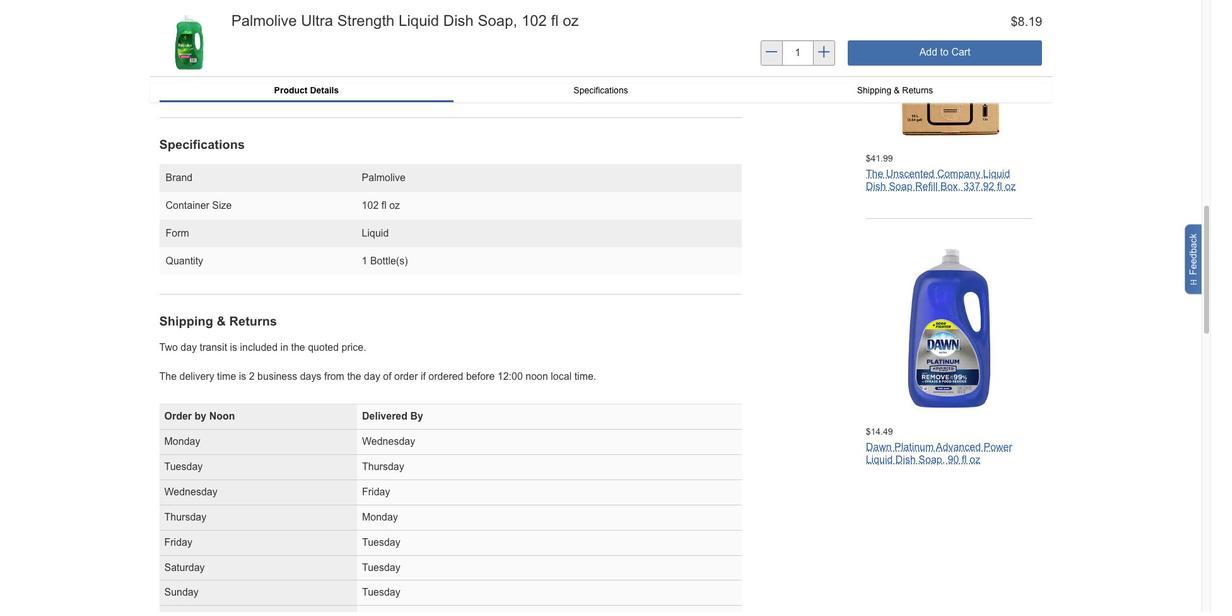 Task type: describe. For each thing, give the bounding box(es) containing it.
price.
[[342, 342, 366, 353]]

1 horizontal spatial 102
[[522, 12, 547, 29]]

form
[[166, 228, 189, 238]]

from
[[324, 371, 345, 382]]

0 vertical spatial soap,
[[478, 12, 518, 29]]

0 vertical spatial friday
[[362, 486, 390, 497]]

0 horizontal spatial &
[[217, 314, 226, 328]]

palmolive ultra strength liquid dish soap, 102 fl oz
[[231, 12, 579, 29]]

soap, inside $14.49 dawn platinum advanced power liquid dish soap, 90 fl oz
[[919, 454, 945, 465]]

12:00
[[498, 371, 523, 382]]

1
[[362, 256, 368, 266]]

fl inside $14.49 dawn platinum advanced power liquid dish soap, 90 fl oz
[[962, 454, 967, 465]]

0 vertical spatial the
[[291, 342, 305, 353]]

1 horizontal spatial day
[[364, 371, 380, 382]]

oz inside $41.99 the unscented company liquid dish soap refill box, 337.92 fl oz
[[1005, 181, 1016, 192]]

0 vertical spatial monday
[[164, 436, 200, 447]]

the unscented company liquid dish soap refill box, 337.92 fl oz link
[[866, 169, 1016, 192]]

details
[[310, 85, 339, 95]]

order
[[164, 411, 192, 422]]

bottle(s)
[[370, 256, 408, 266]]

liquid inside $14.49 dawn platinum advanced power liquid dish soap, 90 fl oz
[[866, 454, 893, 465]]

0 vertical spatial shipping & returns
[[857, 85, 933, 95]]

dawn platinum advanced power liquid dish soap, 90 fl oz link
[[866, 442, 1013, 465]]

power
[[984, 442, 1013, 452]]

delivered
[[362, 411, 408, 422]]

quoted
[[308, 342, 339, 353]]

1 horizontal spatial wednesday
[[362, 436, 415, 447]]

102 fl oz
[[362, 200, 400, 211]]

dawn
[[866, 442, 892, 452]]

1 vertical spatial wednesday
[[164, 486, 218, 497]]

the delivery time is 2 business days from the day of order if ordered before 12:00 noon local time.
[[159, 371, 597, 382]]

delivery
[[180, 371, 214, 382]]

order
[[394, 371, 418, 382]]

feedback link
[[1185, 224, 1207, 295]]

dawn platinum advanced power liquid dish soap, 90 fl oz image
[[866, 245, 1033, 412]]

soap
[[889, 181, 913, 192]]

platinum
[[895, 442, 934, 452]]

dish inside $41.99 the unscented company liquid dish soap refill box, 337.92 fl oz
[[866, 181, 886, 192]]

1 bottle(s)
[[362, 256, 408, 266]]

time.
[[575, 371, 597, 382]]

1 vertical spatial monday
[[362, 512, 398, 522]]

container
[[166, 200, 209, 211]]

tuesday for sunday
[[362, 587, 401, 598]]

tuesday for friday
[[362, 537, 401, 548]]

liquid inside $41.99 the unscented company liquid dish soap refill box, 337.92 fl oz
[[983, 169, 1010, 179]]

the inside $41.99 the unscented company liquid dish soap refill box, 337.92 fl oz
[[866, 169, 884, 179]]

the unscented company liquid dish soap refill box, 337.92 fl oz image
[[866, 0, 1033, 139]]

feedback
[[1188, 234, 1199, 275]]

product
[[274, 85, 308, 95]]

0 vertical spatial day
[[181, 342, 197, 353]]

specifications link
[[454, 83, 748, 97]]

$14.49
[[866, 426, 893, 437]]

of
[[383, 371, 392, 382]]

business
[[258, 371, 297, 382]]

0 vertical spatial specifications
[[574, 85, 628, 95]]

included
[[240, 342, 278, 353]]

unscented
[[886, 169, 935, 179]]

by
[[410, 411, 423, 422]]

fl inside $41.99 the unscented company liquid dish soap refill box, 337.92 fl oz
[[998, 181, 1003, 192]]

two
[[159, 342, 178, 353]]

noon
[[209, 411, 235, 422]]

ordered
[[429, 371, 463, 382]]

noon
[[526, 371, 548, 382]]

1 vertical spatial 102
[[362, 200, 379, 211]]

1 vertical spatial the
[[159, 371, 177, 382]]

liquid right strength
[[399, 12, 439, 29]]

0 horizontal spatial shipping
[[159, 314, 213, 328]]



Task type: locate. For each thing, give the bounding box(es) containing it.
1 horizontal spatial thursday
[[362, 461, 404, 472]]

1 horizontal spatial the
[[347, 371, 361, 382]]

refill
[[916, 181, 938, 192]]

1 horizontal spatial soap,
[[919, 454, 945, 465]]

in
[[281, 342, 288, 353]]

monday
[[164, 436, 200, 447], [362, 512, 398, 522]]

1 vertical spatial thursday
[[164, 512, 206, 522]]

0 horizontal spatial friday
[[164, 537, 192, 548]]

the
[[866, 169, 884, 179], [159, 371, 177, 382]]

1 horizontal spatial friday
[[362, 486, 390, 497]]

$41.99 the unscented company liquid dish soap refill box, 337.92 fl oz
[[866, 153, 1016, 192]]

local
[[551, 371, 572, 382]]

0 vertical spatial thursday
[[362, 461, 404, 472]]

time
[[217, 371, 236, 382]]

None button
[[848, 40, 1043, 65], [360, 73, 541, 98], [848, 40, 1043, 65], [360, 73, 541, 98]]

transit
[[200, 342, 227, 353]]

container size
[[166, 200, 232, 211]]

day right two on the bottom left
[[181, 342, 197, 353]]

the right 'in'
[[291, 342, 305, 353]]

$14.49 dawn platinum advanced power liquid dish soap, 90 fl oz
[[866, 426, 1013, 465]]

1 horizontal spatial &
[[894, 85, 900, 95]]

soap,
[[478, 12, 518, 29], [919, 454, 945, 465]]

thursday up saturday
[[164, 512, 206, 522]]

102
[[522, 12, 547, 29], [362, 200, 379, 211]]

shipping & returns link
[[748, 83, 1043, 97]]

0 horizontal spatial dish
[[443, 12, 474, 29]]

2 horizontal spatial dish
[[896, 454, 916, 465]]

&
[[894, 85, 900, 95], [217, 314, 226, 328]]

1 vertical spatial is
[[239, 371, 246, 382]]

0 horizontal spatial thursday
[[164, 512, 206, 522]]

0 vertical spatial the
[[866, 169, 884, 179]]

0 horizontal spatial the
[[159, 371, 177, 382]]

is left 2
[[239, 371, 246, 382]]

liquid down dawn
[[866, 454, 893, 465]]

delivered by
[[362, 411, 423, 422]]

oz inside $14.49 dawn platinum advanced power liquid dish soap, 90 fl oz
[[970, 454, 981, 465]]

is right transit
[[230, 342, 237, 353]]

friday
[[362, 486, 390, 497], [164, 537, 192, 548]]

quantity
[[166, 256, 203, 266]]

by
[[195, 411, 206, 422]]

sunday
[[164, 587, 199, 598]]

1 vertical spatial specifications
[[159, 138, 245, 151]]

palmolive ultra strength liquid dish soap, 102 fl oz image
[[159, 13, 219, 72]]

strength
[[337, 12, 395, 29]]

0 vertical spatial dish
[[443, 12, 474, 29]]

the down two on the bottom left
[[159, 371, 177, 382]]

brand
[[166, 172, 193, 183]]

liquid
[[399, 12, 439, 29], [983, 169, 1010, 179], [362, 228, 389, 238], [866, 454, 893, 465]]

oz
[[563, 12, 579, 29], [1005, 181, 1016, 192], [389, 200, 400, 211], [970, 454, 981, 465]]

order by noon
[[164, 411, 235, 422]]

0 horizontal spatial shipping & returns
[[159, 314, 277, 328]]

dish inside $14.49 dawn platinum advanced power liquid dish soap, 90 fl oz
[[896, 454, 916, 465]]

palmolive for palmolive
[[362, 172, 406, 183]]

2 vertical spatial dish
[[896, 454, 916, 465]]

is
[[230, 342, 237, 353], [239, 371, 246, 382]]

0 horizontal spatial wednesday
[[164, 486, 218, 497]]

two day transit is included in the quoted price.
[[159, 342, 366, 353]]

1 vertical spatial the
[[347, 371, 361, 382]]

1 horizontal spatial specifications
[[574, 85, 628, 95]]

liquid down 102 fl oz
[[362, 228, 389, 238]]

1 horizontal spatial returns
[[903, 85, 933, 95]]

1 horizontal spatial shipping & returns
[[857, 85, 933, 95]]

size
[[212, 200, 232, 211]]

90
[[948, 454, 959, 465]]

1 vertical spatial shipping & returns
[[159, 314, 277, 328]]

0 horizontal spatial 102
[[362, 200, 379, 211]]

1 horizontal spatial palmolive
[[362, 172, 406, 183]]

1 vertical spatial friday
[[164, 537, 192, 548]]

tuesday for saturday
[[362, 562, 401, 573]]

1 vertical spatial shipping
[[159, 314, 213, 328]]

0 horizontal spatial is
[[230, 342, 237, 353]]

returns
[[903, 85, 933, 95], [229, 314, 277, 328]]

thursday down delivered
[[362, 461, 404, 472]]

day left of
[[364, 371, 380, 382]]

the
[[291, 342, 305, 353], [347, 371, 361, 382]]

dish
[[443, 12, 474, 29], [866, 181, 886, 192], [896, 454, 916, 465]]

fl
[[551, 12, 559, 29], [998, 181, 1003, 192], [382, 200, 387, 211], [962, 454, 967, 465]]

saturday
[[164, 562, 205, 573]]

0 vertical spatial shipping
[[857, 85, 892, 95]]

1 horizontal spatial dish
[[866, 181, 886, 192]]

product details link
[[159, 83, 454, 101]]

0 horizontal spatial soap,
[[478, 12, 518, 29]]

337.92
[[964, 181, 995, 192]]

0 vertical spatial wednesday
[[362, 436, 415, 447]]

0 vertical spatial &
[[894, 85, 900, 95]]

0 horizontal spatial returns
[[229, 314, 277, 328]]

if
[[421, 371, 426, 382]]

specifications
[[574, 85, 628, 95], [159, 138, 245, 151]]

before
[[466, 371, 495, 382]]

1 vertical spatial palmolive
[[362, 172, 406, 183]]

palmolive left ultra
[[231, 12, 297, 29]]

liquid up 337.92
[[983, 169, 1010, 179]]

1 horizontal spatial shipping
[[857, 85, 892, 95]]

ultra
[[301, 12, 333, 29]]

0 vertical spatial 102
[[522, 12, 547, 29]]

1 horizontal spatial is
[[239, 371, 246, 382]]

8.19
[[1018, 15, 1043, 28]]

thursday
[[362, 461, 404, 472], [164, 512, 206, 522]]

palmolive up 102 fl oz
[[362, 172, 406, 183]]

wednesday
[[362, 436, 415, 447], [164, 486, 218, 497]]

company
[[937, 169, 981, 179]]

1 vertical spatial day
[[364, 371, 380, 382]]

palmolive
[[231, 12, 297, 29], [362, 172, 406, 183]]

box,
[[941, 181, 961, 192]]

days
[[300, 371, 322, 382]]

0 horizontal spatial day
[[181, 342, 197, 353]]

shipping
[[857, 85, 892, 95], [159, 314, 213, 328]]

0 vertical spatial returns
[[903, 85, 933, 95]]

advanced
[[936, 442, 981, 452]]

0 vertical spatial is
[[230, 342, 237, 353]]

1 vertical spatial &
[[217, 314, 226, 328]]

$41.99
[[866, 153, 893, 164]]

0 horizontal spatial monday
[[164, 436, 200, 447]]

returns inside shipping & returns link
[[903, 85, 933, 95]]

0 vertical spatial palmolive
[[231, 12, 297, 29]]

is for 2
[[239, 371, 246, 382]]

the right from
[[347, 371, 361, 382]]

1 vertical spatial soap,
[[919, 454, 945, 465]]

1 vertical spatial returns
[[229, 314, 277, 328]]

None telephone field
[[783, 40, 813, 65]]

palmolive for palmolive ultra strength liquid dish soap, 102 fl oz
[[231, 12, 297, 29]]

2
[[249, 371, 255, 382]]

shipping & returns
[[857, 85, 933, 95], [159, 314, 277, 328]]

0 horizontal spatial specifications
[[159, 138, 245, 151]]

1 vertical spatial dish
[[866, 181, 886, 192]]

is for included
[[230, 342, 237, 353]]

0 horizontal spatial palmolive
[[231, 12, 297, 29]]

day
[[181, 342, 197, 353], [364, 371, 380, 382]]

$
[[1011, 15, 1018, 28]]

the down the $41.99
[[866, 169, 884, 179]]

1 horizontal spatial monday
[[362, 512, 398, 522]]

0 horizontal spatial the
[[291, 342, 305, 353]]

1 horizontal spatial the
[[866, 169, 884, 179]]

tuesday
[[164, 461, 203, 472], [362, 537, 401, 548], [362, 562, 401, 573], [362, 587, 401, 598]]

product details
[[274, 85, 339, 95]]



Task type: vqa. For each thing, say whether or not it's contained in the screenshot.


